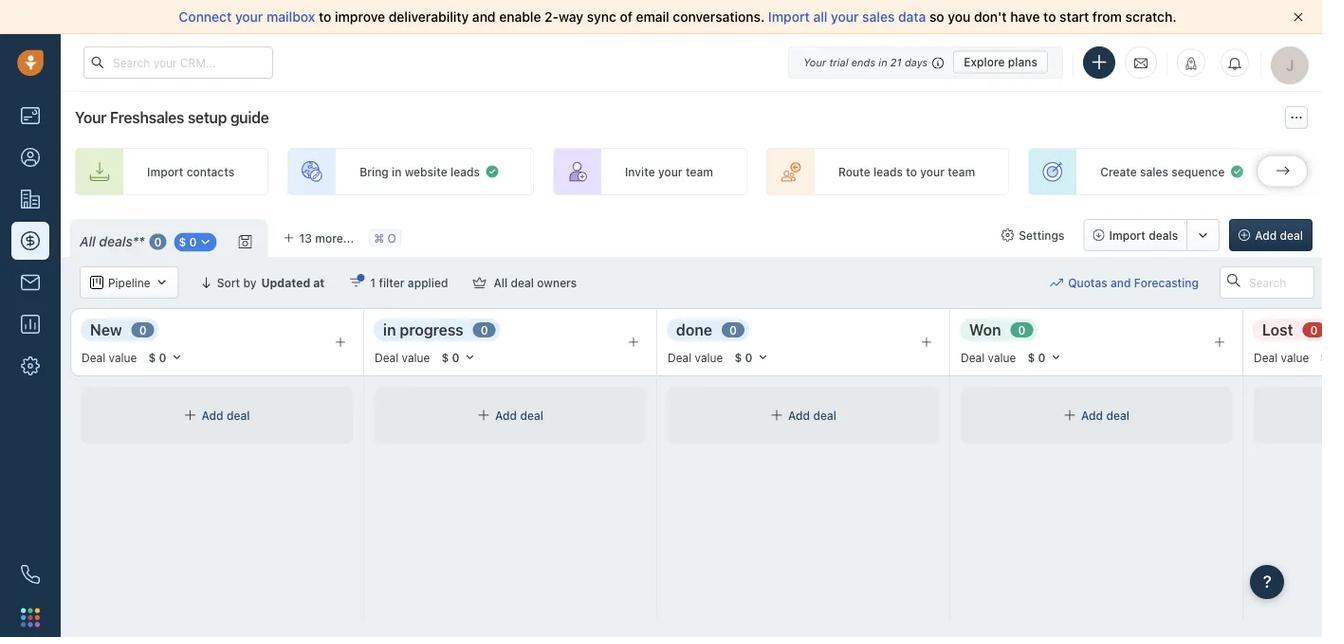 Task type: vqa. For each thing, say whether or not it's contained in the screenshot.
the rightmost Import
yes



Task type: locate. For each thing, give the bounding box(es) containing it.
2 deal value from the left
[[375, 351, 430, 364]]

your right route
[[921, 165, 945, 178]]

guide
[[230, 109, 269, 127]]

and left enable
[[473, 9, 496, 25]]

your freshsales setup guide
[[75, 109, 269, 127]]

Search field
[[1220, 267, 1315, 299]]

0 horizontal spatial to
[[319, 9, 332, 25]]

deal value button
[[1254, 342, 1323, 370]]

$ 0 button for in progress
[[433, 347, 484, 368]]

deal down "won"
[[961, 351, 985, 364]]

1 horizontal spatial leads
[[874, 165, 903, 178]]

your left mailbox
[[235, 9, 263, 25]]

⌘
[[374, 231, 385, 245]]

2 * from the left
[[139, 234, 145, 250]]

$ 0 button for won
[[1020, 347, 1071, 368]]

0 vertical spatial all
[[80, 234, 96, 250]]

value down done
[[695, 351, 724, 364]]

value down "in progress"
[[402, 351, 430, 364]]

deal for in progress
[[520, 409, 544, 422]]

deal inside popup button
[[1255, 351, 1279, 364]]

value for won
[[988, 351, 1017, 364]]

all for deal
[[494, 276, 508, 289]]

2 leads from the left
[[874, 165, 903, 178]]

value down "won"
[[988, 351, 1017, 364]]

0 horizontal spatial team
[[686, 165, 714, 178]]

1 vertical spatial container_wx8msf4aqz5i3rn1 image
[[1001, 229, 1015, 242]]

5 deal value from the left
[[1255, 351, 1310, 364]]

container_wx8msf4aqz5i3rn1 image inside quotas and forecasting link
[[1051, 276, 1064, 289]]

container_wx8msf4aqz5i3rn1 image left settings
[[1001, 229, 1015, 242]]

deal
[[82, 351, 106, 364], [375, 351, 399, 364], [668, 351, 692, 364], [961, 351, 985, 364], [1255, 351, 1279, 364]]

trial
[[830, 56, 849, 68]]

enable
[[499, 9, 541, 25]]

deal value for won
[[961, 351, 1017, 364]]

deal value down "won"
[[961, 351, 1017, 364]]

1 horizontal spatial import
[[769, 9, 810, 25]]

0 vertical spatial container_wx8msf4aqz5i3rn1 image
[[485, 164, 500, 179]]

send email image
[[1135, 55, 1148, 71]]

setup
[[188, 109, 227, 127]]

deal value for in progress
[[375, 351, 430, 364]]

import
[[769, 9, 810, 25], [147, 165, 184, 178], [1110, 229, 1146, 242]]

import inside the import deals button
[[1110, 229, 1146, 242]]

so
[[930, 9, 945, 25]]

0
[[154, 235, 162, 249], [189, 236, 197, 249], [139, 324, 147, 337], [481, 324, 488, 337], [730, 324, 737, 337], [1019, 324, 1026, 337], [1311, 324, 1319, 337], [159, 351, 166, 364], [452, 351, 460, 364], [745, 351, 753, 364], [1039, 351, 1046, 364]]

container_wx8msf4aqz5i3rn1 image inside $ 0 button
[[199, 236, 212, 249]]

4 deal from the left
[[961, 351, 985, 364]]

2 horizontal spatial container_wx8msf4aqz5i3rn1 image
[[1001, 229, 1015, 242]]

in
[[879, 56, 888, 68], [392, 165, 402, 178], [383, 321, 396, 339]]

in left 21
[[879, 56, 888, 68]]

in right bring
[[392, 165, 402, 178]]

0 horizontal spatial leads
[[451, 165, 480, 178]]

all left owners
[[494, 276, 508, 289]]

improve
[[335, 9, 385, 25]]

your
[[235, 9, 263, 25], [831, 9, 859, 25], [659, 165, 683, 178], [921, 165, 945, 178]]

pipeline
[[108, 276, 151, 289]]

sales
[[863, 9, 895, 25], [1141, 165, 1169, 178]]

sync
[[587, 9, 617, 25]]

2 horizontal spatial import
[[1110, 229, 1146, 242]]

progress
[[400, 321, 464, 339]]

1 leads from the left
[[451, 165, 480, 178]]

2-
[[545, 9, 559, 25]]

to right route
[[906, 165, 918, 178]]

add deal inside button
[[1256, 229, 1304, 242]]

deal value down "in progress"
[[375, 351, 430, 364]]

deal down the new at the bottom left
[[82, 351, 106, 364]]

0 horizontal spatial your
[[75, 109, 106, 127]]

deals for import
[[1149, 229, 1179, 242]]

1 horizontal spatial team
[[948, 165, 976, 178]]

leads right website
[[451, 165, 480, 178]]

*
[[133, 234, 139, 250], [139, 234, 145, 250]]

deal for won
[[961, 351, 985, 364]]

deals up pipeline
[[99, 234, 133, 250]]

deal value down the new at the bottom left
[[82, 351, 137, 364]]

0 horizontal spatial all
[[80, 234, 96, 250]]

1 horizontal spatial container_wx8msf4aqz5i3rn1 image
[[485, 164, 500, 179]]

1 value from the left
[[109, 351, 137, 364]]

container_wx8msf4aqz5i3rn1 image inside 'settings' popup button
[[1001, 229, 1015, 242]]

$ 0 for won
[[1028, 351, 1046, 364]]

1 horizontal spatial sales
[[1141, 165, 1169, 178]]

$ 0 button
[[174, 233, 217, 252], [140, 347, 191, 368], [433, 347, 484, 368], [726, 347, 778, 368], [1020, 347, 1071, 368]]

all up 'pipeline' dropdown button
[[80, 234, 96, 250]]

your right all
[[831, 9, 859, 25]]

import deals group
[[1084, 219, 1221, 251]]

add deal for new
[[202, 409, 250, 422]]

data
[[899, 9, 927, 25]]

deal
[[1281, 229, 1304, 242], [511, 276, 534, 289], [227, 409, 250, 422], [520, 409, 544, 422], [814, 409, 837, 422], [1107, 409, 1130, 422]]

your right invite
[[659, 165, 683, 178]]

2 vertical spatial import
[[1110, 229, 1146, 242]]

add deal for won
[[1082, 409, 1130, 422]]

1 filter applied button
[[337, 267, 461, 299]]

website
[[405, 165, 448, 178]]

create sales sequence link
[[1029, 148, 1280, 195]]

1 deal from the left
[[82, 351, 106, 364]]

all inside all deal owners button
[[494, 276, 508, 289]]

lost
[[1263, 321, 1294, 339]]

0 horizontal spatial container_wx8msf4aqz5i3rn1 image
[[350, 276, 363, 289]]

updated
[[261, 276, 311, 289]]

2 vertical spatial container_wx8msf4aqz5i3rn1 image
[[350, 276, 363, 289]]

add
[[1256, 229, 1278, 242], [202, 409, 224, 422], [495, 409, 517, 422], [789, 409, 811, 422], [1082, 409, 1104, 422]]

0 vertical spatial import
[[769, 9, 810, 25]]

import left contacts on the left top of the page
[[147, 165, 184, 178]]

sales right the create on the right
[[1141, 165, 1169, 178]]

deal down done
[[668, 351, 692, 364]]

container_wx8msf4aqz5i3rn1 image left "1"
[[350, 276, 363, 289]]

5 value from the left
[[1282, 351, 1310, 364]]

value down the new at the bottom left
[[109, 351, 137, 364]]

0 horizontal spatial import
[[147, 165, 184, 178]]

connect
[[179, 9, 232, 25]]

2 value from the left
[[402, 351, 430, 364]]

$
[[179, 236, 186, 249], [148, 351, 156, 364], [442, 351, 449, 364], [735, 351, 742, 364], [1028, 351, 1036, 364]]

$ inside $ 0 popup button
[[179, 236, 186, 249]]

to inside route leads to your team link
[[906, 165, 918, 178]]

don't
[[975, 9, 1007, 25]]

your left freshsales
[[75, 109, 106, 127]]

freshworks switcher image
[[21, 609, 40, 628]]

1 vertical spatial your
[[75, 109, 106, 127]]

to left the start
[[1044, 9, 1057, 25]]

0 horizontal spatial deals
[[99, 234, 133, 250]]

container_wx8msf4aqz5i3rn1 image inside 1 filter applied button
[[350, 276, 363, 289]]

2 deal from the left
[[375, 351, 399, 364]]

pipeline button
[[80, 267, 179, 299]]

team
[[686, 165, 714, 178], [948, 165, 976, 178]]

sales left data
[[863, 9, 895, 25]]

in left progress
[[383, 321, 396, 339]]

1 vertical spatial all
[[494, 276, 508, 289]]

invite
[[625, 165, 655, 178]]

1 vertical spatial and
[[1111, 276, 1132, 289]]

$ 0
[[179, 236, 197, 249], [148, 351, 166, 364], [442, 351, 460, 364], [735, 351, 753, 364], [1028, 351, 1046, 364]]

import up quotas and forecasting
[[1110, 229, 1146, 242]]

1 deal value from the left
[[82, 351, 137, 364]]

to right mailbox
[[319, 9, 332, 25]]

all
[[814, 9, 828, 25]]

leads right route
[[874, 165, 903, 178]]

4 deal value from the left
[[961, 351, 1017, 364]]

import all your sales data link
[[769, 9, 930, 25]]

$ 0 button for new
[[140, 347, 191, 368]]

explore plans link
[[954, 51, 1049, 74]]

deals up forecasting
[[1149, 229, 1179, 242]]

import left all
[[769, 9, 810, 25]]

1 vertical spatial import
[[147, 165, 184, 178]]

and
[[473, 9, 496, 25], [1111, 276, 1132, 289]]

3 deal from the left
[[668, 351, 692, 364]]

all for deals
[[80, 234, 96, 250]]

leads
[[451, 165, 480, 178], [874, 165, 903, 178]]

connect your mailbox link
[[179, 9, 319, 25]]

1 horizontal spatial your
[[804, 56, 827, 68]]

$ 0 button for done
[[726, 347, 778, 368]]

$ 0 for in progress
[[442, 351, 460, 364]]

1 horizontal spatial to
[[906, 165, 918, 178]]

value down lost
[[1282, 351, 1310, 364]]

import inside the import contacts link
[[147, 165, 184, 178]]

2 horizontal spatial to
[[1044, 9, 1057, 25]]

0 horizontal spatial and
[[473, 9, 496, 25]]

your left trial
[[804, 56, 827, 68]]

1 horizontal spatial deals
[[1149, 229, 1179, 242]]

1 vertical spatial sales
[[1141, 165, 1169, 178]]

0 vertical spatial your
[[804, 56, 827, 68]]

all deal owners button
[[461, 267, 590, 299]]

deal for new
[[82, 351, 106, 364]]

done
[[677, 321, 713, 339]]

forecasting
[[1135, 276, 1200, 289]]

settings
[[1019, 229, 1065, 242]]

your
[[804, 56, 827, 68], [75, 109, 106, 127]]

add deal
[[1256, 229, 1304, 242], [202, 409, 250, 422], [495, 409, 544, 422], [789, 409, 837, 422], [1082, 409, 1130, 422]]

deals
[[1149, 229, 1179, 242], [99, 234, 133, 250]]

5 deal from the left
[[1255, 351, 1279, 364]]

in progress
[[383, 321, 464, 339]]

route leads to your team link
[[767, 148, 1010, 195]]

and right quotas
[[1111, 276, 1132, 289]]

explore plans
[[964, 56, 1038, 69]]

you
[[948, 9, 971, 25]]

3 value from the left
[[695, 351, 724, 364]]

21
[[891, 56, 902, 68]]

4 value from the left
[[988, 351, 1017, 364]]

all deals * * 0
[[80, 234, 162, 250]]

container_wx8msf4aqz5i3rn1 image
[[1230, 164, 1245, 179], [199, 236, 212, 249], [90, 276, 103, 289], [155, 276, 169, 289], [473, 276, 486, 289], [1051, 276, 1064, 289], [184, 409, 197, 422], [477, 409, 491, 422], [771, 409, 784, 422], [1064, 409, 1077, 422]]

deal down lost
[[1255, 351, 1279, 364]]

deal value down done
[[668, 351, 724, 364]]

deals inside button
[[1149, 229, 1179, 242]]

1 horizontal spatial all
[[494, 276, 508, 289]]

from
[[1093, 9, 1123, 25]]

add for won
[[1082, 409, 1104, 422]]

0 vertical spatial sales
[[863, 9, 895, 25]]

$ 0 for done
[[735, 351, 753, 364]]

deal for won
[[1107, 409, 1130, 422]]

container_wx8msf4aqz5i3rn1 image
[[485, 164, 500, 179], [1001, 229, 1015, 242], [350, 276, 363, 289]]

close image
[[1294, 12, 1304, 22]]

deal down "in progress"
[[375, 351, 399, 364]]

$ 0 button inside popup button
[[174, 233, 217, 252]]

quotas and forecasting link
[[1051, 267, 1219, 299]]

container_wx8msf4aqz5i3rn1 image right website
[[485, 164, 500, 179]]

deal value for done
[[668, 351, 724, 364]]

⌘ o
[[374, 231, 397, 245]]

to
[[319, 9, 332, 25], [1044, 9, 1057, 25], [906, 165, 918, 178]]

3 deal value from the left
[[668, 351, 724, 364]]

add for new
[[202, 409, 224, 422]]

freshsales
[[110, 109, 184, 127]]

quotas and forecasting
[[1069, 276, 1200, 289]]

deal value down lost
[[1255, 351, 1310, 364]]



Task type: describe. For each thing, give the bounding box(es) containing it.
have
[[1011, 9, 1041, 25]]

way
[[559, 9, 584, 25]]

13 more... button
[[273, 225, 365, 251]]

settings button
[[992, 219, 1075, 251]]

of
[[620, 9, 633, 25]]

deal for in progress
[[375, 351, 399, 364]]

import for import contacts
[[147, 165, 184, 178]]

13
[[299, 232, 312, 245]]

value for in progress
[[402, 351, 430, 364]]

invite your team link
[[553, 148, 748, 195]]

your for your freshsales setup guide
[[75, 109, 106, 127]]

applied
[[408, 276, 448, 289]]

1 horizontal spatial and
[[1111, 276, 1132, 289]]

import contacts link
[[75, 148, 269, 195]]

$ for done
[[735, 351, 742, 364]]

explore
[[964, 56, 1006, 69]]

by
[[243, 276, 257, 289]]

value for new
[[109, 351, 137, 364]]

more...
[[315, 232, 354, 245]]

deal for done
[[814, 409, 837, 422]]

1 team from the left
[[686, 165, 714, 178]]

$ for won
[[1028, 351, 1036, 364]]

1 * from the left
[[133, 234, 139, 250]]

value inside popup button
[[1282, 351, 1310, 364]]

add deal for done
[[789, 409, 837, 422]]

contacts
[[187, 165, 235, 178]]

conversations.
[[673, 9, 765, 25]]

$ 0 button
[[168, 231, 223, 253]]

1 filter applied
[[370, 276, 448, 289]]

0 vertical spatial and
[[473, 9, 496, 25]]

$ for new
[[148, 351, 156, 364]]

0 inside popup button
[[189, 236, 197, 249]]

phone element
[[11, 556, 49, 594]]

bring in website leads link
[[288, 148, 534, 195]]

scratch.
[[1126, 9, 1177, 25]]

2 team from the left
[[948, 165, 976, 178]]

bring
[[360, 165, 389, 178]]

13 more...
[[299, 232, 354, 245]]

your for your trial ends in 21 days
[[804, 56, 827, 68]]

1
[[370, 276, 376, 289]]

invite your team
[[625, 165, 714, 178]]

0 inside all deals * * 0
[[154, 235, 162, 249]]

deal value inside popup button
[[1255, 351, 1310, 364]]

1 vertical spatial in
[[392, 165, 402, 178]]

create
[[1101, 165, 1138, 178]]

quotas
[[1069, 276, 1108, 289]]

create sales sequence
[[1101, 165, 1226, 178]]

import for import deals
[[1110, 229, 1146, 242]]

bring in website leads
[[360, 165, 480, 178]]

ends
[[852, 56, 876, 68]]

deal value for new
[[82, 351, 137, 364]]

container_wx8msf4aqz5i3rn1 image inside create sales sequence link
[[1230, 164, 1245, 179]]

container_wx8msf4aqz5i3rn1 image inside bring in website leads link
[[485, 164, 500, 179]]

Search your CRM... text field
[[84, 47, 273, 79]]

start
[[1060, 9, 1090, 25]]

route
[[839, 165, 871, 178]]

new
[[90, 321, 122, 339]]

value for done
[[695, 351, 724, 364]]

$ 0 for new
[[148, 351, 166, 364]]

add for done
[[789, 409, 811, 422]]

2 vertical spatial in
[[383, 321, 396, 339]]

at
[[313, 276, 325, 289]]

filter
[[379, 276, 405, 289]]

owners
[[537, 276, 577, 289]]

sort by updated at
[[217, 276, 325, 289]]

all deal owners
[[494, 276, 577, 289]]

import deals
[[1110, 229, 1179, 242]]

email
[[636, 9, 670, 25]]

deals for all
[[99, 234, 133, 250]]

route leads to your team
[[839, 165, 976, 178]]

0 vertical spatial in
[[879, 56, 888, 68]]

days
[[905, 56, 928, 68]]

import deals button
[[1084, 219, 1188, 251]]

connect your mailbox to improve deliverability and enable 2-way sync of email conversations. import all your sales data so you don't have to start from scratch.
[[179, 9, 1177, 25]]

container_wx8msf4aqz5i3rn1 image inside all deal owners button
[[473, 276, 486, 289]]

sequence
[[1172, 165, 1226, 178]]

0 horizontal spatial sales
[[863, 9, 895, 25]]

deal for new
[[227, 409, 250, 422]]

import contacts
[[147, 165, 235, 178]]

your trial ends in 21 days
[[804, 56, 928, 68]]

add for in progress
[[495, 409, 517, 422]]

phone image
[[21, 566, 40, 585]]

deal for done
[[668, 351, 692, 364]]

$ 0 inside popup button
[[179, 236, 197, 249]]

add deal for in progress
[[495, 409, 544, 422]]

o
[[388, 231, 397, 245]]

what's new image
[[1185, 57, 1199, 70]]

add inside button
[[1256, 229, 1278, 242]]

add deal button
[[1230, 219, 1313, 251]]

sort
[[217, 276, 240, 289]]

mailbox
[[267, 9, 315, 25]]

plans
[[1009, 56, 1038, 69]]

won
[[970, 321, 1002, 339]]

leads inside bring in website leads link
[[451, 165, 480, 178]]

leads inside route leads to your team link
[[874, 165, 903, 178]]

$ for in progress
[[442, 351, 449, 364]]

deliverability
[[389, 9, 469, 25]]



